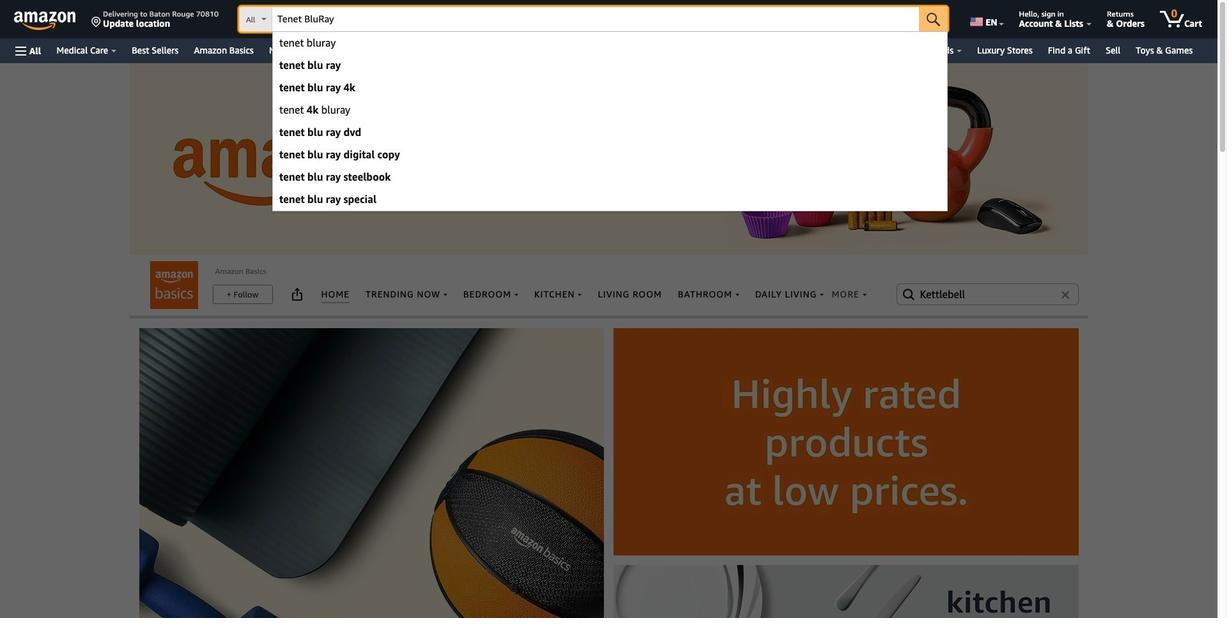 Task type: vqa. For each thing, say whether or not it's contained in the screenshot.
Amazon image
yes



Task type: locate. For each thing, give the bounding box(es) containing it.
navigation navigation
[[0, 0, 1218, 212]]

None submit
[[919, 6, 948, 32]]

none submit inside search field
[[919, 6, 948, 32]]

amazon basics logo image
[[150, 261, 198, 309]]

None search field
[[239, 6, 948, 33]]

none search field inside navigation navigation
[[239, 6, 948, 33]]



Task type: describe. For each thing, give the bounding box(es) containing it.
share image
[[289, 287, 305, 302]]

clear image
[[1062, 292, 1069, 299]]

search image
[[901, 287, 916, 302]]

amazon image
[[14, 12, 76, 31]]

Search Amazon text field
[[272, 7, 919, 31]]

Search all Amazon Basics search field
[[920, 284, 1058, 306]]



